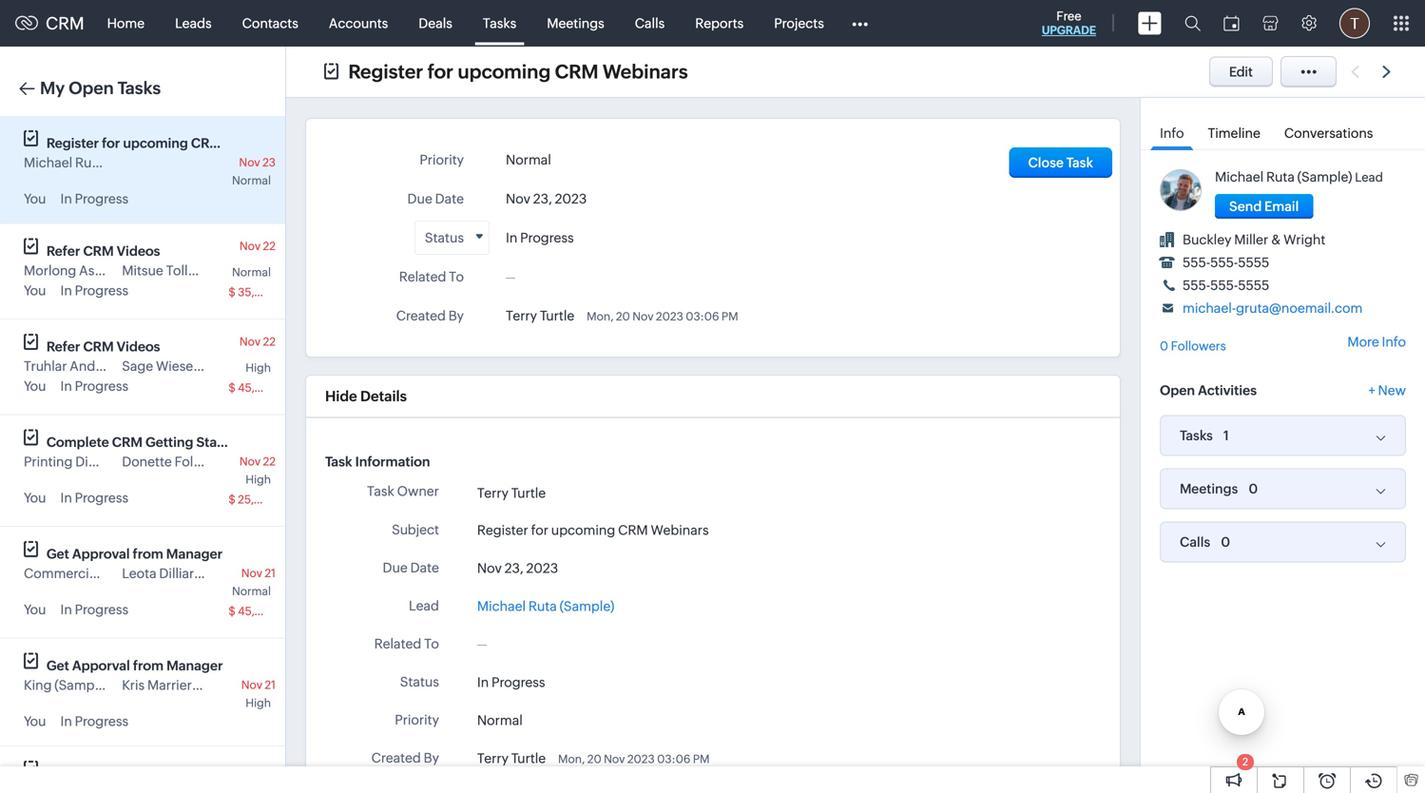 Task type: vqa. For each thing, say whether or not it's contained in the screenshot.


Task type: describe. For each thing, give the bounding box(es) containing it.
0 vertical spatial to
[[449, 269, 464, 284]]

2 vertical spatial tasks
[[1180, 428, 1213, 443]]

1 vertical spatial tasks
[[118, 78, 161, 98]]

from for leota
[[133, 546, 163, 561]]

edit
[[1229, 64, 1253, 79]]

0 vertical spatial related to
[[399, 269, 464, 284]]

started
[[196, 435, 243, 450]]

accounts link
[[314, 0, 403, 46]]

1 horizontal spatial 23,
[[533, 191, 552, 206]]

complete
[[46, 435, 109, 450]]

21 for kris marrier (sample)
[[265, 678, 276, 691]]

projects
[[774, 16, 824, 31]]

0 vertical spatial webinars
[[603, 61, 688, 83]]

$ 35,000.00
[[228, 286, 296, 299]]

&
[[1271, 232, 1281, 247]]

23
[[263, 156, 276, 169]]

manager for marrier
[[167, 658, 223, 673]]

0 horizontal spatial lead
[[409, 598, 439, 613]]

1 vertical spatial register for upcoming crm webinars
[[477, 522, 709, 538]]

get approval from manager nov 21
[[46, 546, 276, 580]]

complete crm getting started steps nov 22
[[46, 435, 280, 468]]

0 vertical spatial register
[[348, 61, 423, 83]]

0 vertical spatial nov 23, 2023
[[506, 191, 587, 206]]

truhlar and truhlar attys
[[24, 358, 176, 374]]

crm inside register for upcoming crm webinars nov 23
[[191, 136, 222, 151]]

needs
[[198, 766, 237, 781]]

2 horizontal spatial for
[[531, 522, 549, 538]]

1 vertical spatial due date
[[383, 560, 439, 575]]

0 vertical spatial status
[[425, 230, 464, 245]]

associates
[[79, 263, 145, 278]]

0 horizontal spatial info
[[1160, 126, 1184, 141]]

1 vertical spatial pm
[[693, 752, 710, 765]]

1 horizontal spatial meetings
[[1180, 481, 1238, 496]]

upcoming inside register for upcoming crm webinars nov 23
[[123, 136, 188, 151]]

0 vertical spatial related
[[399, 269, 446, 284]]

buckley miller & wright
[[1183, 232, 1326, 247]]

1 vertical spatial 23,
[[505, 560, 524, 576]]

close task
[[1028, 155, 1094, 170]]

0 for meetings
[[1249, 481, 1258, 496]]

(sample) for leota dilliard (sample)
[[205, 566, 260, 581]]

0 horizontal spatial open
[[69, 78, 114, 98]]

calls link
[[620, 0, 680, 46]]

free
[[1057, 9, 1082, 23]]

next record image
[[1383, 66, 1395, 78]]

ruta for michael ruta (sample) lead
[[1267, 169, 1295, 184]]

michael-gruta@noemail.com link
[[1183, 300, 1363, 316]]

1 vertical spatial 20
[[587, 752, 602, 765]]

1
[[1224, 428, 1229, 443]]

reports link
[[680, 0, 759, 46]]

+
[[1369, 383, 1376, 398]]

printing dimensions
[[24, 454, 148, 469]]

king (sample)
[[24, 678, 109, 693]]

sage wieser (sample)
[[122, 358, 256, 374]]

0 vertical spatial turtle
[[540, 308, 575, 323]]

0 vertical spatial created
[[396, 308, 446, 323]]

1 vertical spatial terry
[[477, 485, 509, 500]]

michael-
[[1183, 300, 1236, 316]]

0 vertical spatial priority
[[420, 152, 464, 167]]

1 vertical spatial turtle
[[511, 485, 546, 500]]

tollner
[[166, 263, 208, 278]]

deals
[[419, 16, 453, 31]]

task information
[[325, 454, 430, 469]]

foller
[[175, 454, 209, 469]]

1 truhlar from the left
[[24, 358, 67, 374]]

1 555-555-5555 from the top
[[1183, 255, 1270, 270]]

you for printing dimensions
[[24, 490, 46, 505]]

task for task owner
[[367, 484, 394, 499]]

crm inside complete crm getting started steps nov 22
[[112, 435, 143, 450]]

profile image
[[1340, 8, 1370, 39]]

high for kris marrier (sample)
[[246, 697, 271, 709]]

owner
[[397, 484, 439, 499]]

donette foller (sample)
[[122, 454, 267, 469]]

edit button
[[1209, 57, 1273, 87]]

refer crm videos for associates
[[46, 243, 160, 259]]

subject
[[392, 522, 439, 537]]

+ new
[[1369, 383, 1406, 398]]

contacts link
[[227, 0, 314, 46]]

hide details link
[[325, 388, 407, 405]]

nov inside get approval from manager nov 21
[[241, 567, 262, 580]]

1 vertical spatial created
[[371, 750, 421, 765]]

and
[[70, 358, 95, 374]]

2 vertical spatial webinars
[[651, 522, 709, 538]]

reports
[[695, 16, 744, 31]]

kris marrier (sample)
[[122, 678, 250, 693]]

2 vertical spatial turtle
[[511, 751, 546, 766]]

0 vertical spatial date
[[435, 191, 464, 206]]

sage
[[122, 358, 153, 374]]

activities
[[1198, 383, 1257, 398]]

search element
[[1173, 0, 1212, 47]]

1 vertical spatial michael ruta (sample) link
[[477, 596, 615, 616]]

$ for foller
[[228, 493, 236, 506]]

0 vertical spatial due date
[[407, 191, 464, 206]]

$ for dilliard
[[228, 605, 236, 618]]

nov inside register for upcoming crm webinars nov 23
[[239, 156, 260, 169]]

projects link
[[759, 0, 839, 46]]

tasks link
[[468, 0, 532, 46]]

miller
[[1234, 232, 1269, 247]]

apporval
[[72, 658, 130, 673]]

0 vertical spatial mon, 20 nov 2023 03:06 pm
[[587, 310, 738, 323]]

contacts
[[242, 16, 298, 31]]

2 555-555-5555 from the top
[[1183, 278, 1270, 293]]

printing
[[24, 454, 73, 469]]

you for morlong associates
[[24, 283, 46, 298]]

1 vertical spatial by
[[424, 750, 439, 765]]

upgrade
[[1042, 24, 1096, 37]]

0 for calls
[[1221, 534, 1231, 550]]

meetings link
[[532, 0, 620, 46]]

1 vertical spatial mon, 20 nov 2023 03:06 pm
[[558, 752, 710, 765]]

1 vertical spatial related
[[374, 636, 421, 651]]

1 horizontal spatial open
[[1160, 383, 1195, 398]]

2 vertical spatial terry turtle
[[477, 751, 546, 766]]

create menu element
[[1127, 0, 1173, 46]]

wieser
[[156, 358, 198, 374]]

(sample) for kris marrier (sample)
[[195, 678, 250, 693]]

profile element
[[1328, 0, 1382, 46]]

attys
[[144, 358, 176, 374]]

1 vertical spatial due
[[383, 560, 408, 575]]

more info
[[1348, 334, 1406, 349]]

steps
[[246, 435, 280, 450]]

ruta for michael ruta (sample)
[[529, 598, 557, 614]]

1 vertical spatial 03:06
[[657, 752, 691, 765]]

register inside register for upcoming crm webinars nov 23
[[46, 136, 99, 151]]

getting
[[145, 435, 193, 450]]

1 vertical spatial terry turtle
[[477, 485, 546, 500]]

22 for sage wieser (sample)
[[263, 335, 276, 348]]

donette
[[122, 454, 172, 469]]

followers
[[1171, 339, 1226, 353]]

task for task information
[[325, 454, 352, 469]]

home
[[107, 16, 145, 31]]

45,000.00 for sage wieser (sample)
[[238, 381, 296, 394]]

close
[[1028, 155, 1064, 170]]

you for king (sample)
[[24, 714, 46, 729]]

for inside register for upcoming crm webinars nov 23
[[102, 136, 120, 151]]

buckley
[[1183, 232, 1232, 247]]

home link
[[92, 0, 160, 46]]

21 for leota dilliard (sample)
[[265, 567, 276, 580]]

dimensions
[[75, 454, 148, 469]]

1 vertical spatial created by
[[371, 750, 439, 765]]

refer for truhlar
[[46, 339, 80, 354]]

new
[[1378, 383, 1406, 398]]

2 vertical spatial upcoming
[[551, 522, 615, 538]]

wright
[[1284, 232, 1326, 247]]

deals link
[[403, 0, 468, 46]]

conversations
[[1285, 126, 1373, 141]]

22 inside complete crm getting started steps nov 22
[[263, 455, 276, 468]]

0 vertical spatial created by
[[396, 308, 464, 323]]

0 vertical spatial 0
[[1160, 339, 1169, 353]]

1 vertical spatial priority
[[395, 712, 439, 727]]

hide
[[325, 388, 357, 405]]

1 you from the top
[[24, 191, 46, 206]]

search image
[[1185, 15, 1201, 31]]

35,000.00
[[238, 286, 296, 299]]

gruta@noemail.com
[[1236, 300, 1363, 316]]

to
[[150, 766, 163, 781]]

details
[[360, 388, 407, 405]]

0 vertical spatial terry
[[506, 308, 537, 323]]

leads link
[[160, 0, 227, 46]]

your
[[166, 766, 195, 781]]

refer crm videos for and
[[46, 339, 160, 354]]

more info link
[[1348, 334, 1406, 349]]

normal inside michael ruta (sample) normal
[[232, 174, 271, 187]]

0 vertical spatial 03:06
[[686, 310, 719, 323]]

22 for mitsue tollner (sample)
[[263, 240, 276, 252]]

2 horizontal spatial task
[[1067, 155, 1094, 170]]

(sample) for michael ruta (sample) normal
[[106, 155, 161, 170]]



Task type: locate. For each thing, give the bounding box(es) containing it.
0 horizontal spatial ruta
[[75, 155, 104, 170]]

meetings down 1
[[1180, 481, 1238, 496]]

nov 22 up $ 35,000.00
[[239, 240, 276, 252]]

1 vertical spatial 555-555-5555
[[1183, 278, 1270, 293]]

mon, 20 nov 2023 03:06 pm
[[587, 310, 738, 323], [558, 752, 710, 765]]

21 inside get approval from manager nov 21
[[265, 567, 276, 580]]

$ for tollner
[[228, 286, 236, 299]]

$ 25,000.00
[[228, 493, 295, 506]]

0 vertical spatial 45,000.00
[[238, 381, 296, 394]]

1 vertical spatial mon,
[[558, 752, 585, 765]]

get for get approval from manager
[[46, 546, 69, 561]]

0 vertical spatial for
[[428, 61, 454, 83]]

2 horizontal spatial tasks
[[1180, 428, 1213, 443]]

3 22 from the top
[[263, 455, 276, 468]]

0 vertical spatial by
[[449, 308, 464, 323]]

truhlar
[[24, 358, 67, 374], [98, 358, 141, 374]]

you for truhlar and truhlar attys
[[24, 378, 46, 394]]

1 vertical spatial for
[[102, 136, 120, 151]]

get inside get apporval from manager nov 21
[[46, 658, 69, 673]]

mitsue tollner (sample)
[[122, 263, 266, 278]]

previous record image
[[1351, 66, 1360, 78]]

upcoming down tasks link
[[458, 61, 551, 83]]

1 $ from the top
[[228, 286, 236, 299]]

2 videos from the top
[[117, 339, 160, 354]]

leota
[[122, 566, 157, 581]]

2 get from the top
[[46, 658, 69, 673]]

$ down sage wieser (sample)
[[228, 381, 236, 394]]

tasks left 1
[[1180, 428, 1213, 443]]

1 horizontal spatial tasks
[[483, 16, 517, 31]]

morlong
[[24, 263, 76, 278]]

refer crm videos up associates
[[46, 243, 160, 259]]

20
[[616, 310, 630, 323], [587, 752, 602, 765]]

my open tasks
[[40, 78, 161, 98]]

from inside get approval from manager nov 21
[[133, 546, 163, 561]]

2 vertical spatial register
[[477, 522, 528, 538]]

task down "task information"
[[367, 484, 394, 499]]

1 45,000.00 from the top
[[238, 381, 296, 394]]

0 horizontal spatial mon,
[[558, 752, 585, 765]]

1 vertical spatial lead
[[409, 598, 439, 613]]

manager for dilliard
[[166, 546, 223, 561]]

priority
[[420, 152, 464, 167], [395, 712, 439, 727]]

free upgrade
[[1042, 9, 1096, 37]]

1 horizontal spatial michael
[[477, 598, 526, 614]]

0 vertical spatial calls
[[635, 16, 665, 31]]

refer up and
[[46, 339, 80, 354]]

2 $ 45,000.00 from the top
[[228, 605, 296, 618]]

(sample) for sage wieser (sample)
[[201, 358, 256, 374]]

1 vertical spatial status
[[400, 674, 439, 689]]

2 high from the top
[[246, 473, 271, 486]]

1 vertical spatial 21
[[265, 678, 276, 691]]

0 horizontal spatial tasks
[[118, 78, 161, 98]]

terry
[[506, 308, 537, 323], [477, 485, 509, 500], [477, 751, 509, 766]]

mitsue
[[122, 263, 163, 278]]

high up $ 25,000.00 at the left
[[246, 473, 271, 486]]

0 vertical spatial register for upcoming crm webinars
[[348, 61, 688, 83]]

1 vertical spatial upcoming
[[123, 136, 188, 151]]

truhlar right and
[[98, 358, 141, 374]]

1 get from the top
[[46, 546, 69, 561]]

2 you from the top
[[24, 283, 46, 298]]

0 followers
[[1160, 339, 1226, 353]]

0 horizontal spatial michael ruta (sample) link
[[477, 596, 615, 616]]

kris
[[122, 678, 145, 693]]

michael ruta (sample) lead
[[1215, 169, 1383, 184]]

1 21 from the top
[[265, 567, 276, 580]]

1 vertical spatial date
[[410, 560, 439, 575]]

2 5555 from the top
[[1238, 278, 1270, 293]]

555-555-5555 down buckley at the right of the page
[[1183, 255, 1270, 270]]

Other Modules field
[[839, 8, 880, 39]]

1 refer crm videos from the top
[[46, 243, 160, 259]]

due date
[[407, 191, 464, 206], [383, 560, 439, 575]]

$ 45,000.00 up steps
[[228, 381, 296, 394]]

from
[[133, 546, 163, 561], [133, 658, 164, 673]]

0 vertical spatial meetings
[[547, 16, 604, 31]]

$ down leota dilliard (sample)
[[228, 605, 236, 618]]

2 horizontal spatial register
[[477, 522, 528, 538]]

created by
[[396, 308, 464, 323], [371, 750, 439, 765]]

leads
[[175, 16, 212, 31]]

0 vertical spatial tasks
[[483, 16, 517, 31]]

tasks right deals link
[[483, 16, 517, 31]]

you
[[24, 191, 46, 206], [24, 283, 46, 298], [24, 378, 46, 394], [24, 490, 46, 505], [24, 602, 46, 617], [24, 714, 46, 729]]

2 horizontal spatial ruta
[[1267, 169, 1295, 184]]

michael ruta (sample) normal
[[24, 155, 271, 187]]

0
[[1160, 339, 1169, 353], [1249, 481, 1258, 496], [1221, 534, 1231, 550]]

2 from from the top
[[133, 658, 164, 673]]

5 you from the top
[[24, 602, 46, 617]]

0 vertical spatial 22
[[263, 240, 276, 252]]

1 videos from the top
[[117, 243, 160, 259]]

0 horizontal spatial calls
[[635, 16, 665, 31]]

open down 0 followers
[[1160, 383, 1195, 398]]

info right "more"
[[1382, 334, 1406, 349]]

1 horizontal spatial pm
[[722, 310, 738, 323]]

timeline
[[1208, 126, 1261, 141]]

(sample) for mitsue tollner (sample)
[[211, 263, 266, 278]]

task right close
[[1067, 155, 1094, 170]]

1 horizontal spatial info
[[1382, 334, 1406, 349]]

0 vertical spatial terry turtle
[[506, 308, 575, 323]]

lead down conversations
[[1355, 170, 1383, 184]]

0 vertical spatial lead
[[1355, 170, 1383, 184]]

2 refer from the top
[[46, 339, 80, 354]]

1 vertical spatial nov 23, 2023
[[477, 560, 558, 576]]

michael for michael ruta (sample) normal
[[24, 155, 72, 170]]

None button
[[1215, 194, 1313, 219]]

related to
[[399, 269, 464, 284], [374, 636, 439, 651]]

register for upcoming crm webinars
[[348, 61, 688, 83], [477, 522, 709, 538]]

you down king
[[24, 714, 46, 729]]

1 5555 from the top
[[1238, 255, 1270, 270]]

ruta inside michael ruta (sample) normal
[[75, 155, 104, 170]]

45,000.00 down leota dilliard (sample)
[[238, 605, 296, 618]]

4 $ from the top
[[228, 605, 236, 618]]

information
[[355, 454, 430, 469]]

leota dilliard (sample)
[[122, 566, 260, 581]]

22 down steps
[[263, 455, 276, 468]]

manager up kris marrier (sample)
[[167, 658, 223, 673]]

videos up mitsue
[[117, 243, 160, 259]]

2 refer crm videos from the top
[[46, 339, 160, 354]]

555-
[[1183, 255, 1211, 270], [1211, 255, 1238, 270], [1183, 278, 1211, 293], [1211, 278, 1238, 293]]

you up morlong
[[24, 191, 46, 206]]

refer crm videos up truhlar and truhlar attys
[[46, 339, 160, 354]]

task
[[1067, 155, 1094, 170], [325, 454, 352, 469], [367, 484, 394, 499]]

timeline link
[[1199, 112, 1270, 149]]

from for kris
[[133, 658, 164, 673]]

0 vertical spatial $ 45,000.00
[[228, 381, 296, 394]]

2 vertical spatial terry
[[477, 751, 509, 766]]

$ for wieser
[[228, 381, 236, 394]]

1 vertical spatial register
[[46, 136, 99, 151]]

high
[[246, 361, 271, 374], [246, 473, 271, 486], [246, 697, 271, 709]]

open activities
[[1160, 383, 1257, 398]]

register for upcoming crm webinars up michael ruta (sample)
[[477, 522, 709, 538]]

michael
[[24, 155, 72, 170], [1215, 169, 1264, 184], [477, 598, 526, 614]]

2 vertical spatial task
[[367, 484, 394, 499]]

from inside get apporval from manager nov 21
[[133, 658, 164, 673]]

task owner
[[367, 484, 439, 499]]

meetings left calls link
[[547, 16, 604, 31]]

25,000.00
[[238, 493, 295, 506]]

1 vertical spatial to
[[424, 636, 439, 651]]

lead inside michael ruta (sample) lead
[[1355, 170, 1383, 184]]

videos up sage
[[117, 339, 160, 354]]

1 22 from the top
[[263, 240, 276, 252]]

$ left 35,000.00
[[228, 286, 236, 299]]

2 21 from the top
[[265, 678, 276, 691]]

calls
[[635, 16, 665, 31], [1180, 534, 1211, 550]]

0 vertical spatial task
[[1067, 155, 1094, 170]]

my
[[40, 78, 65, 98]]

dilliard
[[159, 566, 202, 581]]

tasks down home link
[[118, 78, 161, 98]]

refer up morlong
[[46, 243, 80, 259]]

6 you from the top
[[24, 714, 46, 729]]

crm link
[[15, 14, 84, 33]]

get for get apporval from manager
[[46, 658, 69, 673]]

45,000.00
[[238, 381, 296, 394], [238, 605, 296, 618]]

register down accounts
[[348, 61, 423, 83]]

4 you from the top
[[24, 490, 46, 505]]

0 vertical spatial 5555
[[1238, 255, 1270, 270]]

date
[[435, 191, 464, 206], [410, 560, 439, 575]]

for up michael ruta (sample)
[[531, 522, 549, 538]]

0 vertical spatial due
[[407, 191, 433, 206]]

1 vertical spatial open
[[1160, 383, 1195, 398]]

meetings
[[547, 16, 604, 31], [1180, 481, 1238, 496]]

0 horizontal spatial to
[[424, 636, 439, 651]]

0 vertical spatial videos
[[117, 243, 160, 259]]

manager inside get approval from manager nov 21
[[166, 546, 223, 561]]

0 horizontal spatial task
[[325, 454, 352, 469]]

get apporval from manager nov 21
[[46, 658, 276, 691]]

22 up 35,000.00
[[263, 240, 276, 252]]

1 vertical spatial get
[[46, 658, 69, 673]]

0 horizontal spatial meetings
[[547, 16, 604, 31]]

0 horizontal spatial truhlar
[[24, 358, 67, 374]]

$ left the 25,000.00
[[228, 493, 236, 506]]

open
[[69, 78, 114, 98], [1160, 383, 1195, 398]]

0 horizontal spatial by
[[424, 750, 439, 765]]

(sample) for donette foller (sample)
[[212, 454, 267, 469]]

created
[[396, 308, 446, 323], [371, 750, 421, 765]]

5555 up michael-gruta@noemail.com
[[1238, 278, 1270, 293]]

open right my
[[69, 78, 114, 98]]

you down the "commercial"
[[24, 602, 46, 617]]

for down deals link
[[428, 61, 454, 83]]

0 vertical spatial 21
[[265, 567, 276, 580]]

1 nov 22 from the top
[[239, 240, 276, 252]]

1 horizontal spatial for
[[428, 61, 454, 83]]

555-555-5555 up michael-
[[1183, 278, 1270, 293]]

videos for sage
[[117, 339, 160, 354]]

upcoming up michael ruta (sample)
[[551, 522, 615, 538]]

get up king (sample)
[[46, 658, 69, 673]]

register for upcoming crm webinars nov 23
[[46, 136, 284, 169]]

nov 22 for sage wieser (sample)
[[239, 335, 276, 348]]

1 vertical spatial calls
[[1180, 534, 1211, 550]]

info left timeline
[[1160, 126, 1184, 141]]

nov 22 down $ 35,000.00
[[239, 335, 276, 348]]

ruta
[[75, 155, 104, 170], [1267, 169, 1295, 184], [529, 598, 557, 614]]

register right subject
[[477, 522, 528, 538]]

michael inside michael ruta (sample) normal
[[24, 155, 72, 170]]

normal
[[506, 152, 551, 167], [232, 174, 271, 187], [232, 266, 271, 279], [232, 585, 271, 598], [477, 713, 523, 728]]

1 vertical spatial high
[[246, 473, 271, 486]]

1 horizontal spatial lead
[[1355, 170, 1383, 184]]

3 $ from the top
[[228, 493, 236, 506]]

from up kris
[[133, 658, 164, 673]]

manager inside get apporval from manager nov 21
[[167, 658, 223, 673]]

3 high from the top
[[246, 697, 271, 709]]

1 horizontal spatial mon,
[[587, 310, 614, 323]]

2 nov 22 from the top
[[239, 335, 276, 348]]

1 vertical spatial 5555
[[1238, 278, 1270, 293]]

2 vertical spatial for
[[531, 522, 549, 538]]

1 vertical spatial related to
[[374, 636, 439, 651]]

$ 45,000.00
[[228, 381, 296, 394], [228, 605, 296, 618]]

customize
[[46, 766, 114, 781]]

1 from from the top
[[133, 546, 163, 561]]

high down kris marrier (sample)
[[246, 697, 271, 709]]

1 vertical spatial 22
[[263, 335, 276, 348]]

22 down 35,000.00
[[263, 335, 276, 348]]

0 vertical spatial upcoming
[[458, 61, 551, 83]]

21 down the 25,000.00
[[265, 567, 276, 580]]

1 vertical spatial refer
[[46, 339, 80, 354]]

0 horizontal spatial michael
[[24, 155, 72, 170]]

$
[[228, 286, 236, 299], [228, 381, 236, 394], [228, 493, 236, 506], [228, 605, 236, 618]]

register for upcoming crm webinars down tasks link
[[348, 61, 688, 83]]

info link
[[1151, 112, 1194, 150]]

1 vertical spatial from
[[133, 658, 164, 673]]

you down truhlar and truhlar attys
[[24, 378, 46, 394]]

(sample) inside michael ruta (sample) normal
[[106, 155, 161, 170]]

21
[[265, 567, 276, 580], [265, 678, 276, 691]]

videos for mitsue
[[117, 243, 160, 259]]

to
[[449, 269, 464, 284], [424, 636, 439, 651]]

1 vertical spatial $ 45,000.00
[[228, 605, 296, 618]]

2 45,000.00 from the top
[[238, 605, 296, 618]]

1 vertical spatial refer crm videos
[[46, 339, 160, 354]]

nov 22 for mitsue tollner (sample)
[[239, 240, 276, 252]]

info
[[1160, 126, 1184, 141], [1382, 334, 1406, 349]]

1 vertical spatial info
[[1382, 334, 1406, 349]]

2
[[1243, 756, 1249, 768]]

get up the "commercial"
[[46, 546, 69, 561]]

king
[[24, 678, 52, 693]]

2 22 from the top
[[263, 335, 276, 348]]

task left information
[[325, 454, 352, 469]]

you down morlong
[[24, 283, 46, 298]]

webinars inside register for upcoming crm webinars nov 23
[[224, 136, 284, 151]]

21 right kris marrier (sample)
[[265, 678, 276, 691]]

2 horizontal spatial 0
[[1249, 481, 1258, 496]]

for up michael ruta (sample) normal
[[102, 136, 120, 151]]

michael for michael ruta (sample)
[[477, 598, 526, 614]]

you for commercial press
[[24, 602, 46, 617]]

3 you from the top
[[24, 378, 46, 394]]

high for donette foller (sample)
[[246, 473, 271, 486]]

high for sage wieser (sample)
[[246, 361, 271, 374]]

1 horizontal spatial by
[[449, 308, 464, 323]]

1 refer from the top
[[46, 243, 80, 259]]

0 horizontal spatial for
[[102, 136, 120, 151]]

due
[[407, 191, 433, 206], [383, 560, 408, 575]]

1 $ 45,000.00 from the top
[[228, 381, 296, 394]]

$ 45,000.00 for leota dilliard (sample)
[[228, 605, 296, 618]]

45,000.00 for leota dilliard (sample)
[[238, 605, 296, 618]]

more
[[1348, 334, 1379, 349]]

get inside get approval from manager nov 21
[[46, 546, 69, 561]]

crm
[[46, 14, 84, 33], [555, 61, 599, 83], [191, 136, 222, 151], [83, 243, 114, 259], [83, 339, 114, 354], [112, 435, 143, 450], [618, 522, 648, 538], [117, 766, 148, 781]]

press
[[102, 566, 135, 581]]

1 vertical spatial manager
[[167, 658, 223, 673]]

high up steps
[[246, 361, 271, 374]]

lead down subject
[[409, 598, 439, 613]]

5555 down buckley miller & wright
[[1238, 255, 1270, 270]]

0 vertical spatial from
[[133, 546, 163, 561]]

45,000.00 up steps
[[238, 381, 296, 394]]

from up leota
[[133, 546, 163, 561]]

you down printing in the left of the page
[[24, 490, 46, 505]]

for
[[428, 61, 454, 83], [102, 136, 120, 151], [531, 522, 549, 538]]

21 inside get apporval from manager nov 21
[[265, 678, 276, 691]]

nov inside get apporval from manager nov 21
[[241, 678, 262, 691]]

create menu image
[[1138, 12, 1162, 35]]

2 $ from the top
[[228, 381, 236, 394]]

truhlar left and
[[24, 358, 67, 374]]

0 vertical spatial info
[[1160, 126, 1184, 141]]

michael-gruta@noemail.com
[[1183, 300, 1363, 316]]

0 vertical spatial mon,
[[587, 310, 614, 323]]

2 vertical spatial 22
[[263, 455, 276, 468]]

$ 45,000.00 for sage wieser (sample)
[[228, 381, 296, 394]]

manager up leota dilliard (sample)
[[166, 546, 223, 561]]

2 truhlar from the left
[[98, 358, 141, 374]]

upcoming up michael ruta (sample) normal
[[123, 136, 188, 151]]

1 horizontal spatial ruta
[[529, 598, 557, 614]]

1 horizontal spatial michael ruta (sample) link
[[1215, 169, 1353, 184]]

in progress
[[60, 191, 128, 206], [506, 230, 574, 245], [60, 283, 128, 298], [60, 378, 128, 394], [60, 490, 128, 505], [60, 602, 128, 617], [477, 674, 545, 690], [60, 714, 128, 729]]

morlong associates
[[24, 263, 145, 278]]

0 vertical spatial pm
[[722, 310, 738, 323]]

1 horizontal spatial 20
[[616, 310, 630, 323]]

(sample) for michael ruta (sample) lead
[[1298, 169, 1353, 184]]

tasks
[[483, 16, 517, 31], [118, 78, 161, 98], [1180, 428, 1213, 443]]

marrier
[[147, 678, 192, 693]]

accounts
[[329, 16, 388, 31]]

michael ruta (sample)
[[477, 598, 615, 614]]

ruta for michael ruta (sample) normal
[[75, 155, 104, 170]]

refer for morlong
[[46, 243, 80, 259]]

michael for michael ruta (sample) lead
[[1215, 169, 1264, 184]]

(sample) for michael ruta (sample)
[[560, 598, 615, 614]]

calendar image
[[1224, 16, 1240, 31]]

nov inside complete crm getting started steps nov 22
[[239, 455, 261, 468]]

register down my
[[46, 136, 99, 151]]

1 high from the top
[[246, 361, 271, 374]]

1 horizontal spatial truhlar
[[98, 358, 141, 374]]

$ 45,000.00 down leota dilliard (sample)
[[228, 605, 296, 618]]



